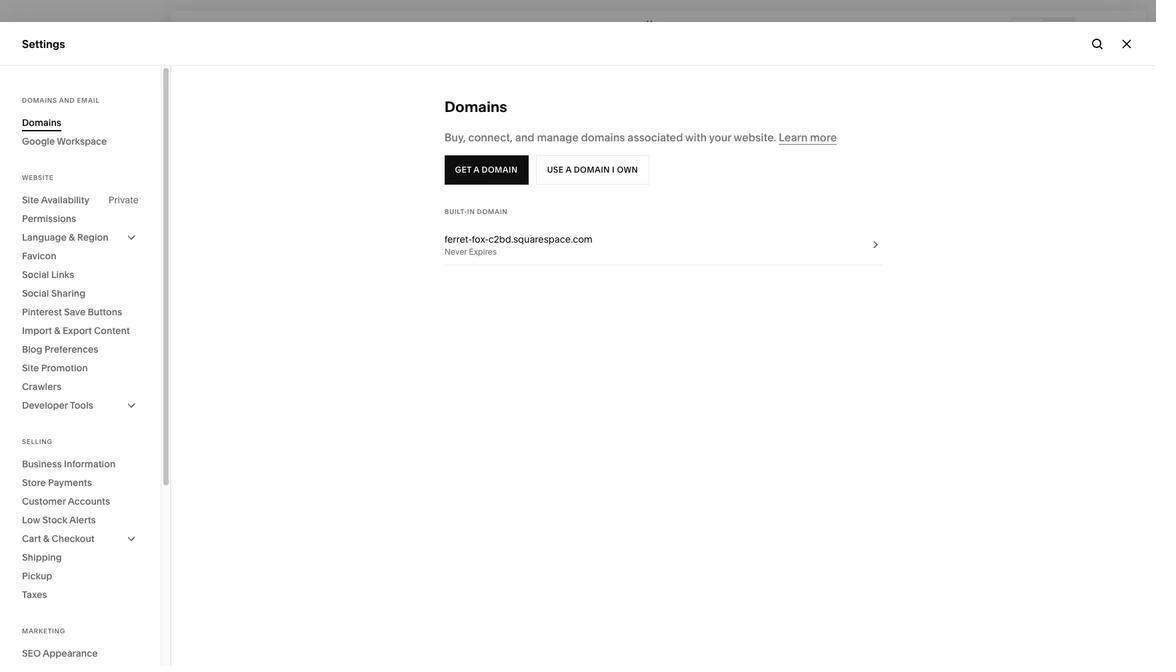Task type: locate. For each thing, give the bounding box(es) containing it.
& down permissions link
[[69, 232, 75, 244]]

site down blog
[[22, 362, 39, 374]]

a for get
[[474, 165, 480, 175]]

and left email
[[59, 97, 75, 104]]

0 horizontal spatial and
[[59, 97, 75, 104]]

0 vertical spatial and
[[59, 97, 75, 104]]

associated
[[628, 131, 683, 144]]

cart & checkout link
[[22, 530, 139, 548]]

&
[[69, 232, 75, 244], [54, 325, 60, 337], [43, 533, 49, 545]]

social up pinterest
[[22, 288, 49, 300]]

customer
[[22, 496, 66, 508]]

website up the site availability
[[22, 174, 54, 181]]

favicon social links social sharing pinterest save buttons import & export content blog preferences site promotion crawlers
[[22, 250, 130, 393]]

developer tools
[[22, 400, 93, 412]]

learn more link
[[779, 131, 838, 145]]

google workspace link
[[22, 132, 139, 151]]

1 horizontal spatial and
[[516, 131, 535, 144]]

favicon
[[22, 250, 57, 262]]

language & region button
[[22, 228, 139, 247]]

0 horizontal spatial a
[[474, 165, 480, 175]]

domain for use
[[574, 165, 611, 175]]

website.
[[734, 131, 777, 144]]

content
[[94, 325, 130, 337]]

1 a from the left
[[474, 165, 480, 175]]

cart & checkout button
[[22, 530, 139, 548]]

store
[[22, 477, 46, 489]]

0 vertical spatial social
[[22, 269, 49, 281]]

asset
[[22, 493, 51, 506]]

settings up cart
[[22, 517, 64, 530]]

& inside favicon social links social sharing pinterest save buttons import & export content blog preferences site promotion crawlers
[[54, 325, 60, 337]]

website up domains and email
[[22, 83, 64, 96]]

accounts
[[68, 496, 110, 508]]

import & export content link
[[22, 322, 139, 340]]

social
[[22, 269, 49, 281], [22, 288, 49, 300]]

private
[[109, 194, 139, 206]]

0 vertical spatial website
[[22, 83, 64, 96]]

& right cart
[[43, 533, 49, 545]]

low
[[22, 514, 40, 526]]

0 horizontal spatial &
[[43, 533, 49, 545]]

domains
[[22, 97, 57, 104], [445, 98, 508, 116], [22, 117, 61, 129]]

favicon link
[[22, 247, 139, 266]]

get
[[456, 165, 472, 175]]

links
[[51, 269, 74, 281]]

never
[[445, 247, 467, 257]]

help link
[[22, 540, 46, 555]]

0 vertical spatial &
[[69, 232, 75, 244]]

domains link
[[22, 113, 139, 132]]

1 marketing from the top
[[22, 131, 74, 144]]

site availability
[[22, 194, 89, 206]]

c2bd.squarespace.com
[[489, 234, 593, 246]]

shipping
[[22, 552, 62, 564]]

site
[[22, 194, 39, 206], [22, 362, 39, 374]]

buttons
[[88, 306, 122, 318]]

more
[[811, 131, 838, 144]]

domain right in
[[477, 208, 508, 216]]

tab list
[[1013, 18, 1075, 40]]

website
[[22, 83, 64, 96], [22, 174, 54, 181]]

1 vertical spatial social
[[22, 288, 49, 300]]

social down favicon
[[22, 269, 49, 281]]

own
[[618, 165, 639, 175]]

& inside 'link'
[[69, 232, 75, 244]]

1 vertical spatial selling
[[22, 438, 53, 446]]

2 website from the top
[[22, 174, 54, 181]]

2 a from the left
[[566, 165, 572, 175]]

2 horizontal spatial &
[[69, 232, 75, 244]]

& for checkout
[[43, 533, 49, 545]]

1 vertical spatial &
[[54, 325, 60, 337]]

1 horizontal spatial a
[[566, 165, 572, 175]]

1 social from the top
[[22, 269, 49, 281]]

& left export
[[54, 325, 60, 337]]

import
[[22, 325, 52, 337]]

analytics
[[22, 179, 69, 192]]

taxes link
[[22, 586, 139, 604]]

a
[[474, 165, 480, 175], [566, 165, 572, 175]]

1 vertical spatial settings
[[22, 517, 64, 530]]

1 selling from the top
[[22, 107, 57, 120]]

language & region link
[[22, 228, 139, 247]]

language & region
[[22, 232, 109, 244]]

2 vertical spatial &
[[43, 533, 49, 545]]

home
[[647, 18, 670, 28]]

get a domain
[[456, 165, 518, 175]]

0 vertical spatial selling
[[22, 107, 57, 120]]

pinterest save buttons link
[[22, 303, 139, 322]]

and left 'manage'
[[516, 131, 535, 144]]

i
[[613, 165, 615, 175]]

a right get
[[474, 165, 480, 175]]

appearance
[[43, 648, 98, 660]]

pickup
[[22, 570, 52, 582]]

0 vertical spatial site
[[22, 194, 39, 206]]

settings up domains and email
[[22, 37, 65, 50]]

& for region
[[69, 232, 75, 244]]

business information link
[[22, 455, 139, 474]]

1 vertical spatial website
[[22, 174, 54, 181]]

0 vertical spatial settings
[[22, 37, 65, 50]]

site down analytics
[[22, 194, 39, 206]]

domain down connect,
[[482, 165, 518, 175]]

use
[[548, 165, 564, 175]]

with
[[686, 131, 707, 144]]

promotion
[[41, 362, 88, 374]]

selling link
[[22, 106, 148, 122]]

asset library link
[[22, 492, 148, 508]]

1 horizontal spatial &
[[54, 325, 60, 337]]

marketing
[[22, 131, 74, 144], [22, 628, 66, 635]]

built-in domain
[[445, 208, 508, 216]]

selling down domains and email
[[22, 107, 57, 120]]

pinterest
[[22, 306, 62, 318]]

built-
[[445, 208, 468, 216]]

selling up business
[[22, 438, 53, 446]]

expires
[[469, 247, 497, 257]]

crawlers
[[22, 381, 61, 393]]

social links link
[[22, 266, 139, 284]]

1 vertical spatial marketing
[[22, 628, 66, 635]]

availability
[[41, 194, 89, 206]]

1 vertical spatial site
[[22, 362, 39, 374]]

asset library
[[22, 493, 89, 506]]

information
[[64, 458, 116, 470]]

0 vertical spatial marketing
[[22, 131, 74, 144]]

& inside "link"
[[43, 533, 49, 545]]

2 site from the top
[[22, 362, 39, 374]]

workspace
[[57, 135, 107, 147]]

domain
[[482, 165, 518, 175], [574, 165, 611, 175], [477, 208, 508, 216]]

acuity scheduling link
[[22, 202, 148, 218]]

domain left the i at right top
[[574, 165, 611, 175]]

acuity
[[22, 203, 54, 216]]

2 marketing from the top
[[22, 628, 66, 635]]

taxes
[[22, 589, 47, 601]]

social sharing link
[[22, 284, 139, 303]]

a right use
[[566, 165, 572, 175]]



Task type: vqa. For each thing, say whether or not it's contained in the screenshot.
the Shipping in The Add Shipping Option BUTTON
no



Task type: describe. For each thing, give the bounding box(es) containing it.
ferret-
[[445, 234, 472, 246]]

use a domain i own
[[548, 165, 639, 175]]

blog preferences link
[[22, 340, 139, 359]]

blog
[[22, 344, 42, 356]]

business
[[22, 458, 62, 470]]

site promotion link
[[22, 359, 139, 378]]

permissions
[[22, 213, 76, 225]]

fox-
[[472, 234, 489, 246]]

2 selling from the top
[[22, 438, 53, 446]]

2 social from the top
[[22, 288, 49, 300]]

google
[[22, 135, 55, 147]]

2 settings from the top
[[22, 517, 64, 530]]

developer tools button
[[22, 396, 139, 415]]

library
[[53, 493, 89, 506]]

1 vertical spatial and
[[516, 131, 535, 144]]

business information store payments customer accounts low stock alerts
[[22, 458, 116, 526]]

buy, connect, and manage domains associated with your website. learn more
[[445, 131, 838, 144]]

shipping pickup taxes
[[22, 552, 62, 601]]

seo appearance
[[22, 648, 98, 660]]

pickup link
[[22, 567, 139, 586]]

get a domain button
[[445, 155, 529, 185]]

email
[[77, 97, 100, 104]]

in
[[468, 208, 475, 216]]

seo
[[22, 648, 41, 660]]

use a domain i own button
[[536, 155, 650, 185]]

sharing
[[51, 288, 85, 300]]

learn
[[779, 131, 808, 144]]

save
[[64, 306, 86, 318]]

developer tools link
[[22, 396, 139, 415]]

cart
[[22, 533, 41, 545]]

domain for built-
[[477, 208, 508, 216]]

stock
[[42, 514, 67, 526]]

help
[[22, 541, 46, 554]]

checkout
[[52, 533, 95, 545]]

customer accounts link
[[22, 492, 139, 511]]

connect,
[[469, 131, 513, 144]]

marketing link
[[22, 130, 148, 146]]

shipping link
[[22, 548, 139, 567]]

domains and email
[[22, 97, 100, 104]]

cart & checkout
[[22, 533, 95, 545]]

1 site from the top
[[22, 194, 39, 206]]

tools
[[70, 400, 93, 412]]

your
[[709, 131, 732, 144]]

low stock alerts link
[[22, 511, 139, 530]]

settings link
[[22, 516, 148, 532]]

alerts
[[69, 514, 96, 526]]

developer
[[22, 400, 68, 412]]

acuity scheduling
[[22, 203, 114, 216]]

permissions link
[[22, 209, 139, 228]]

preferences
[[45, 344, 98, 356]]

analytics link
[[22, 178, 148, 194]]

website link
[[22, 82, 148, 98]]

a for use
[[566, 165, 572, 175]]

ferret-fox-c2bd.squarespace.com never expires
[[445, 234, 593, 257]]

site inside favicon social links social sharing pinterest save buttons import & export content blog preferences site promotion crawlers
[[22, 362, 39, 374]]

scheduling
[[57, 203, 114, 216]]

selling inside selling link
[[22, 107, 57, 120]]

region
[[77, 232, 109, 244]]

language
[[22, 232, 67, 244]]

buy,
[[445, 131, 466, 144]]

google workspace
[[22, 135, 107, 147]]

crawlers link
[[22, 378, 139, 396]]

manage
[[537, 131, 579, 144]]

seo appearance link
[[22, 645, 139, 663]]

store payments link
[[22, 474, 139, 492]]

domain for get
[[482, 165, 518, 175]]

1 settings from the top
[[22, 37, 65, 50]]

payments
[[48, 477, 92, 489]]

1 website from the top
[[22, 83, 64, 96]]



